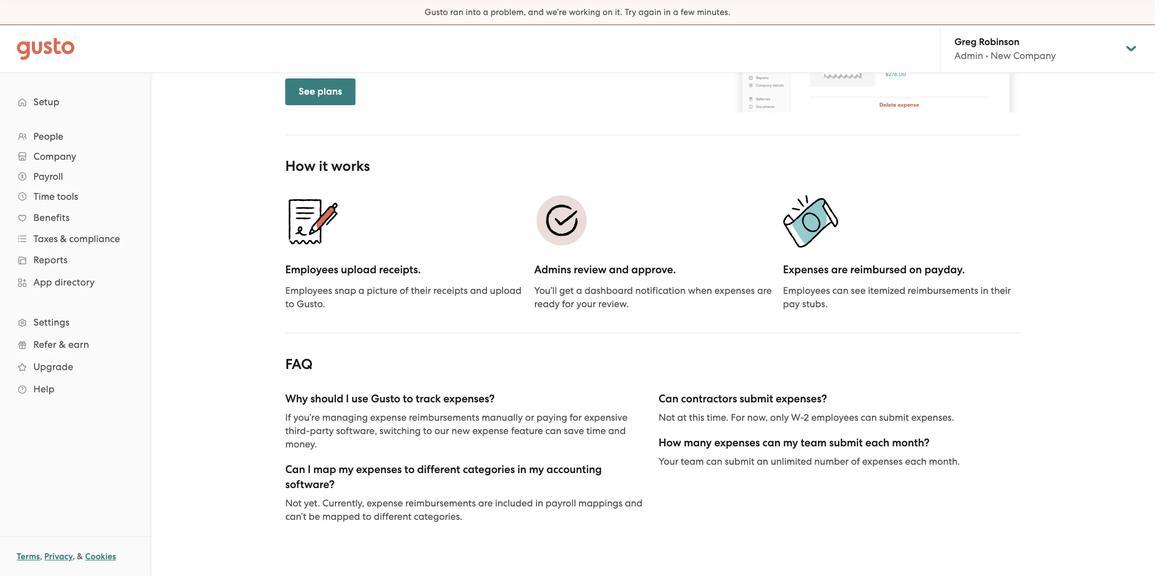 Task type: describe. For each thing, give the bounding box(es) containing it.
your
[[577, 299, 596, 310]]

upload inside employees snap a picture of their receipts and upload to gusto.
[[490, 286, 522, 297]]

ready
[[534, 299, 560, 310]]

payday.
[[925, 264, 965, 277]]

a inside employees snap a picture of their receipts and upload to gusto.
[[358, 286, 364, 297]]

new
[[991, 50, 1011, 61]]

benefits
[[33, 212, 70, 223]]

tools
[[57, 191, 78, 202]]

can right employees
[[861, 413, 877, 424]]

expenses.
[[911, 413, 954, 424]]

earn
[[68, 339, 89, 350]]

admin
[[955, 50, 983, 61]]

2 , from the left
[[73, 552, 75, 562]]

software?
[[285, 479, 335, 492]]

working
[[569, 7, 601, 17]]

are inside not yet. currently, expense reimbursements are included in payroll mappings and can't be mapped to different categories.
[[478, 498, 493, 510]]

0 vertical spatial each
[[865, 437, 890, 450]]

party
[[310, 426, 334, 437]]

reimbursements for categories
[[405, 498, 476, 510]]

for inside you'll get a dashboard notification when expenses are ready for your review.
[[562, 299, 574, 310]]

people
[[33, 131, 63, 142]]

taxes & compliance
[[33, 233, 120, 245]]

time tools button
[[11, 187, 139, 207]]

privacy
[[44, 552, 73, 562]]

picture
[[367, 286, 397, 297]]

you're
[[293, 413, 320, 424]]

reimbursements inside "employees can see itemized reimbursements in their pay stubs."
[[908, 286, 978, 297]]

gusto navigation element
[[0, 73, 150, 418]]

this
[[689, 413, 704, 424]]

app
[[33, 277, 52, 288]]

review.
[[598, 299, 629, 310]]

setup
[[33, 96, 59, 108]]

use
[[352, 393, 368, 406]]

paying
[[537, 413, 567, 424]]

privacy link
[[44, 552, 73, 562]]

a right into
[[483, 7, 488, 17]]

ran
[[450, 7, 464, 17]]

few
[[681, 7, 695, 17]]

when
[[688, 286, 712, 297]]

your team can submit an unlimited number of expenses each month.
[[659, 457, 960, 468]]

terms link
[[17, 552, 40, 562]]

and inside employees snap a picture of their receipts and upload to gusto.
[[470, 286, 488, 297]]

in inside can i map my expenses to different categories in my accounting software?
[[517, 464, 527, 477]]

company inside the greg robinson admin • new company
[[1013, 50, 1056, 61]]

time
[[586, 426, 606, 437]]

itemized
[[868, 286, 905, 297]]

reimbursements for expenses?
[[409, 413, 479, 424]]

to inside employees snap a picture of their receipts and upload to gusto.
[[285, 299, 294, 310]]

expenses down month?
[[862, 457, 903, 468]]

0 vertical spatial team
[[801, 437, 827, 450]]

works
[[331, 158, 370, 175]]

month.
[[929, 457, 960, 468]]

0 horizontal spatial team
[[681, 457, 704, 468]]

greg robinson admin • new company
[[955, 36, 1056, 61]]

2 expenses? from the left
[[776, 393, 827, 406]]

and inside if you're managing expense reimbursements manually or paying for expensive third-party software, switching to our new expense feature can save time and money.
[[608, 426, 626, 437]]

expense for track
[[370, 413, 407, 424]]

expenses inside can i map my expenses to different categories in my accounting software?
[[356, 464, 402, 477]]

should
[[310, 393, 343, 406]]

home image
[[17, 38, 75, 60]]

reimbursed
[[850, 264, 907, 277]]

for inside if you're managing expense reimbursements manually or paying for expensive third-party software, switching to our new expense feature can save time and money.
[[570, 413, 582, 424]]

can down many
[[706, 457, 722, 468]]

how for how many expenses can my team submit each month?
[[659, 437, 681, 450]]

can inside if you're managing expense reimbursements manually or paying for expensive third-party software, switching to our new expense feature can save time and money.
[[545, 426, 562, 437]]

number
[[814, 457, 849, 468]]

and left we're
[[528, 7, 544, 17]]

2 vertical spatial &
[[77, 552, 83, 562]]

of inside employees snap a picture of their receipts and upload to gusto.
[[400, 286, 409, 297]]

submit up the now,
[[740, 393, 773, 406]]

reports link
[[11, 250, 139, 270]]

& for earn
[[59, 339, 66, 350]]

1 horizontal spatial gusto
[[425, 7, 448, 17]]

can up an
[[763, 437, 781, 450]]

app directory link
[[11, 272, 139, 293]]

a inside you'll get a dashboard notification when expenses are ready for your review.
[[576, 286, 582, 297]]

their inside employees snap a picture of their receipts and upload to gusto.
[[411, 286, 431, 297]]

employees for employees can see itemized reimbursements in their pay stubs.
[[783, 286, 830, 297]]

& for compliance
[[60, 233, 67, 245]]

expense reimbursement screenshot image
[[731, 0, 1021, 113]]

company button
[[11, 147, 139, 167]]

1 horizontal spatial i
[[346, 393, 349, 406]]

how for how it works
[[285, 158, 316, 175]]

review
[[574, 264, 607, 277]]

terms , privacy , & cookies
[[17, 552, 116, 562]]

we're
[[546, 7, 567, 17]]

0 horizontal spatial on
[[603, 7, 613, 17]]

employees can see itemized reimbursements in their pay stubs.
[[783, 286, 1011, 310]]

settings link
[[11, 313, 139, 333]]

dollar bill illustration image
[[783, 194, 839, 249]]

try
[[625, 7, 636, 17]]

0 vertical spatial are
[[831, 264, 848, 277]]

to left track
[[403, 393, 413, 406]]

see plans button
[[285, 79, 355, 105]]

feature
[[511, 426, 543, 437]]

admins
[[534, 264, 571, 277]]

benefits link
[[11, 208, 139, 228]]

and inside not yet. currently, expense reimbursements are included in payroll mappings and can't be mapped to different categories.
[[625, 498, 642, 510]]

payroll button
[[11, 167, 139, 187]]

our
[[434, 426, 449, 437]]

switching
[[379, 426, 421, 437]]

your
[[659, 457, 678, 468]]

1 vertical spatial expense
[[472, 426, 509, 437]]

money.
[[285, 439, 317, 450]]

time
[[33, 191, 55, 202]]

list containing people
[[0, 126, 150, 401]]

0 horizontal spatial my
[[339, 464, 354, 477]]

0 horizontal spatial gusto
[[371, 393, 400, 406]]

2 horizontal spatial my
[[783, 437, 798, 450]]

why should i use gusto to track expenses?
[[285, 393, 495, 406]]

1 vertical spatial of
[[851, 457, 860, 468]]

can't
[[285, 512, 306, 523]]

approve.
[[631, 264, 676, 277]]

employees for employees upload receipts.
[[285, 264, 338, 277]]

into
[[466, 7, 481, 17]]

app directory
[[33, 277, 95, 288]]

why
[[285, 393, 308, 406]]

and up dashboard
[[609, 264, 629, 277]]

track
[[416, 393, 441, 406]]



Task type: locate. For each thing, give the bounding box(es) containing it.
and
[[528, 7, 544, 17], [609, 264, 629, 277], [470, 286, 488, 297], [608, 426, 626, 437], [625, 498, 642, 510]]

receipt illustration image
[[285, 194, 341, 249]]

to inside can i map my expenses to different categories in my accounting software?
[[404, 464, 415, 477]]

expenses? up the new
[[443, 393, 495, 406]]

1 horizontal spatial each
[[905, 457, 927, 468]]

1 vertical spatial different
[[374, 512, 412, 523]]

submit up number at the bottom right of the page
[[829, 437, 863, 450]]

0 vertical spatial reimbursements
[[908, 286, 978, 297]]

software,
[[336, 426, 377, 437]]

employees inside "employees can see itemized reimbursements in their pay stubs."
[[783, 286, 830, 297]]

checkmark illustration image
[[534, 194, 590, 249]]

can up software? at the left bottom
[[285, 464, 305, 477]]

upgrade
[[33, 362, 73, 373]]

expense inside not yet. currently, expense reimbursements are included in payroll mappings and can't be mapped to different categories.
[[367, 498, 403, 510]]

1 horizontal spatial ,
[[73, 552, 75, 562]]

a right get
[[576, 286, 582, 297]]

1 horizontal spatial of
[[851, 457, 860, 468]]

my up unlimited
[[783, 437, 798, 450]]

are inside you'll get a dashboard notification when expenses are ready for your review.
[[757, 286, 772, 297]]

managing
[[322, 413, 368, 424]]

expenses
[[715, 286, 755, 297], [714, 437, 760, 450], [862, 457, 903, 468], [356, 464, 402, 477]]

1 horizontal spatial my
[[529, 464, 544, 477]]

map
[[313, 464, 336, 477]]

can inside "employees can see itemized reimbursements in their pay stubs."
[[832, 286, 849, 297]]

included
[[495, 498, 533, 510]]

0 horizontal spatial upload
[[341, 264, 377, 277]]

1 their from the left
[[411, 286, 431, 297]]

notification
[[635, 286, 686, 297]]

cookies
[[85, 552, 116, 562]]

a right snap
[[358, 286, 364, 297]]

company
[[1013, 50, 1056, 61], [33, 151, 76, 162]]

at
[[677, 413, 687, 424]]

1 horizontal spatial how
[[659, 437, 681, 450]]

for down get
[[562, 299, 574, 310]]

1 vertical spatial i
[[308, 464, 311, 477]]

for up save
[[570, 413, 582, 424]]

1 horizontal spatial are
[[757, 286, 772, 297]]

you'll
[[534, 286, 557, 297]]

0 horizontal spatial expenses?
[[443, 393, 495, 406]]

1 horizontal spatial company
[[1013, 50, 1056, 61]]

can i map my expenses to different categories in my accounting software?
[[285, 464, 602, 492]]

for
[[731, 413, 745, 424]]

different
[[417, 464, 460, 477], [374, 512, 412, 523]]

not at this time. for now, only w-2 employees can submit expenses.
[[659, 413, 954, 424]]

1 vertical spatial not
[[285, 498, 302, 510]]

gusto ran into a problem, and we're working on it. try again in a few minutes.
[[425, 7, 730, 17]]

can contractors submit expenses?
[[659, 393, 827, 406]]

terms
[[17, 552, 40, 562]]

how left it
[[285, 158, 316, 175]]

i
[[346, 393, 349, 406], [308, 464, 311, 477]]

1 vertical spatial reimbursements
[[409, 413, 479, 424]]

refer & earn link
[[11, 335, 139, 355]]

different inside not yet. currently, expense reimbursements are included in payroll mappings and can't be mapped to different categories.
[[374, 512, 412, 523]]

company right new
[[1013, 50, 1056, 61]]

0 horizontal spatial are
[[478, 498, 493, 510]]

1 horizontal spatial can
[[659, 393, 679, 406]]

mappings
[[578, 498, 623, 510]]

1 vertical spatial can
[[285, 464, 305, 477]]

different down our
[[417, 464, 460, 477]]

to inside not yet. currently, expense reimbursements are included in payroll mappings and can't be mapped to different categories.
[[362, 512, 371, 523]]

of down receipts.
[[400, 286, 409, 297]]

1 horizontal spatial not
[[659, 413, 675, 424]]

each
[[865, 437, 890, 450], [905, 457, 927, 468]]

directory
[[55, 277, 95, 288]]

not left at in the right bottom of the page
[[659, 413, 675, 424]]

team up your team can submit an unlimited number of expenses each month.
[[801, 437, 827, 450]]

can for can i map my expenses to different categories in my accounting software?
[[285, 464, 305, 477]]

0 vertical spatial not
[[659, 413, 675, 424]]

0 vertical spatial how
[[285, 158, 316, 175]]

0 horizontal spatial can
[[285, 464, 305, 477]]

1 vertical spatial team
[[681, 457, 704, 468]]

employees snap a picture of their receipts and upload to gusto.
[[285, 286, 522, 310]]

gusto.
[[297, 299, 325, 310]]

1 vertical spatial on
[[909, 264, 922, 277]]

different inside can i map my expenses to different categories in my accounting software?
[[417, 464, 460, 477]]

unlimited
[[771, 457, 812, 468]]

•
[[986, 50, 988, 61]]

0 horizontal spatial of
[[400, 286, 409, 297]]

2 their from the left
[[991, 286, 1011, 297]]

and right receipts
[[470, 286, 488, 297]]

0 vertical spatial &
[[60, 233, 67, 245]]

settings
[[33, 317, 70, 328]]

expensive
[[584, 413, 628, 424]]

and right mappings
[[625, 498, 642, 510]]

2 horizontal spatial are
[[831, 264, 848, 277]]

1 horizontal spatial their
[[991, 286, 1011, 297]]

can down paying
[[545, 426, 562, 437]]

reimbursements inside if you're managing expense reimbursements manually or paying for expensive third-party software, switching to our new expense feature can save time and money.
[[409, 413, 479, 424]]

employees
[[811, 413, 858, 424]]

expenses right when
[[715, 286, 755, 297]]

expense for different
[[367, 498, 403, 510]]

if you're managing expense reimbursements manually or paying for expensive third-party software, switching to our new expense feature can save time and money.
[[285, 413, 628, 450]]

different left "categories." at the bottom left of the page
[[374, 512, 412, 523]]

on left payday.
[[909, 264, 922, 277]]

expenses inside you'll get a dashboard notification when expenses are ready for your review.
[[715, 286, 755, 297]]

expenses? up w-
[[776, 393, 827, 406]]

1 vertical spatial company
[[33, 151, 76, 162]]

i up software? at the left bottom
[[308, 464, 311, 477]]

on
[[603, 7, 613, 17], [909, 264, 922, 277]]

,
[[40, 552, 42, 562], [73, 552, 75, 562]]

dashboard
[[585, 286, 633, 297]]

0 horizontal spatial not
[[285, 498, 302, 510]]

2 vertical spatial reimbursements
[[405, 498, 476, 510]]

compliance
[[69, 233, 120, 245]]

employees inside employees snap a picture of their receipts and upload to gusto.
[[285, 286, 332, 297]]

i inside can i map my expenses to different categories in my accounting software?
[[308, 464, 311, 477]]

1 , from the left
[[40, 552, 42, 562]]

in inside "employees can see itemized reimbursements in their pay stubs."
[[981, 286, 989, 297]]

reimbursements inside not yet. currently, expense reimbursements are included in payroll mappings and can't be mapped to different categories.
[[405, 498, 476, 510]]

2 vertical spatial expense
[[367, 498, 403, 510]]

to right mapped
[[362, 512, 371, 523]]

company inside dropdown button
[[33, 151, 76, 162]]

minutes.
[[697, 7, 730, 17]]

1 horizontal spatial upload
[[490, 286, 522, 297]]

& left cookies
[[77, 552, 83, 562]]

each left month?
[[865, 437, 890, 450]]

time tools
[[33, 191, 78, 202]]

& right taxes
[[60, 233, 67, 245]]

employees for employees snap a picture of their receipts and upload to gusto.
[[285, 286, 332, 297]]

1 expenses? from the left
[[443, 393, 495, 406]]

company down people
[[33, 151, 76, 162]]

be
[[309, 512, 320, 523]]

0 vertical spatial gusto
[[425, 7, 448, 17]]

stubs.
[[802, 299, 828, 310]]

are
[[831, 264, 848, 277], [757, 286, 772, 297], [478, 498, 493, 510]]

can inside can i map my expenses to different categories in my accounting software?
[[285, 464, 305, 477]]

payroll
[[33, 171, 63, 182]]

how many expenses can my team submit each month?
[[659, 437, 930, 450]]

each down month?
[[905, 457, 927, 468]]

taxes
[[33, 233, 58, 245]]

or
[[525, 413, 534, 424]]

expenses down switching
[[356, 464, 402, 477]]

1 horizontal spatial on
[[909, 264, 922, 277]]

0 horizontal spatial company
[[33, 151, 76, 162]]

&
[[60, 233, 67, 245], [59, 339, 66, 350], [77, 552, 83, 562]]

expenses are reimbursed on payday.
[[783, 264, 965, 277]]

not yet. currently, expense reimbursements are included in payroll mappings and can't be mapped to different categories.
[[285, 498, 642, 523]]

robinson
[[979, 36, 1020, 48]]

how it works
[[285, 158, 370, 175]]

i left use
[[346, 393, 349, 406]]

1 horizontal spatial expenses?
[[776, 393, 827, 406]]

see
[[851, 286, 866, 297]]

reimbursements up "categories." at the bottom left of the page
[[405, 498, 476, 510]]

expense up switching
[[370, 413, 407, 424]]

0 vertical spatial for
[[562, 299, 574, 310]]

it
[[319, 158, 328, 175]]

to inside if you're managing expense reimbursements manually or paying for expensive third-party software, switching to our new expense feature can save time and money.
[[423, 426, 432, 437]]

can up at in the right bottom of the page
[[659, 393, 679, 406]]

0 horizontal spatial i
[[308, 464, 311, 477]]

0 horizontal spatial their
[[411, 286, 431, 297]]

help link
[[11, 379, 139, 400]]

1 vertical spatial upload
[[490, 286, 522, 297]]

refer & earn
[[33, 339, 89, 350]]

can for can contractors submit expenses?
[[659, 393, 679, 406]]

plans
[[317, 86, 342, 98]]

of right number at the bottom right of the page
[[851, 457, 860, 468]]

if
[[285, 413, 291, 424]]

submit left an
[[725, 457, 754, 468]]

upload up snap
[[341, 264, 377, 277]]

0 vertical spatial expense
[[370, 413, 407, 424]]

their
[[411, 286, 431, 297], [991, 286, 1011, 297]]

employees
[[285, 264, 338, 277], [285, 286, 332, 297], [783, 286, 830, 297]]

0 horizontal spatial how
[[285, 158, 316, 175]]

0 vertical spatial on
[[603, 7, 613, 17]]

expenses down for
[[714, 437, 760, 450]]

a left few
[[673, 7, 678, 17]]

can left see
[[832, 286, 849, 297]]

0 vertical spatial can
[[659, 393, 679, 406]]

faq
[[285, 356, 313, 374]]

categories.
[[414, 512, 462, 523]]

mapped
[[322, 512, 360, 523]]

0 vertical spatial different
[[417, 464, 460, 477]]

w-
[[791, 413, 804, 424]]

2 vertical spatial are
[[478, 498, 493, 510]]

expense
[[370, 413, 407, 424], [472, 426, 509, 437], [367, 498, 403, 510]]

0 horizontal spatial different
[[374, 512, 412, 523]]

1 vertical spatial are
[[757, 286, 772, 297]]

1 horizontal spatial different
[[417, 464, 460, 477]]

save
[[564, 426, 584, 437]]

& left earn
[[59, 339, 66, 350]]

you'll get a dashboard notification when expenses are ready for your review.
[[534, 286, 772, 310]]

payroll
[[546, 498, 576, 510]]

their inside "employees can see itemized reimbursements in their pay stubs."
[[991, 286, 1011, 297]]

not up "can't"
[[285, 498, 302, 510]]

, left cookies
[[73, 552, 75, 562]]

not for can contractors submit expenses?
[[659, 413, 675, 424]]

expense right the currently,
[[367, 498, 403, 510]]

upload left 'you'll'
[[490, 286, 522, 297]]

0 vertical spatial company
[[1013, 50, 1056, 61]]

gusto left ran
[[425, 7, 448, 17]]

0 vertical spatial i
[[346, 393, 349, 406]]

0 horizontal spatial ,
[[40, 552, 42, 562]]

, left privacy 'link'
[[40, 552, 42, 562]]

how up your
[[659, 437, 681, 450]]

expenses?
[[443, 393, 495, 406], [776, 393, 827, 406]]

1 vertical spatial &
[[59, 339, 66, 350]]

list
[[0, 126, 150, 401]]

problem,
[[491, 7, 526, 17]]

snap
[[335, 286, 356, 297]]

0 vertical spatial upload
[[341, 264, 377, 277]]

to left our
[[423, 426, 432, 437]]

team down many
[[681, 457, 704, 468]]

reports
[[33, 255, 68, 266]]

gusto right use
[[371, 393, 400, 406]]

it.
[[615, 7, 623, 17]]

gusto
[[425, 7, 448, 17], [371, 393, 400, 406]]

only
[[770, 413, 789, 424]]

on left it. at the right
[[603, 7, 613, 17]]

to down switching
[[404, 464, 415, 477]]

reimbursements down payday.
[[908, 286, 978, 297]]

1 horizontal spatial team
[[801, 437, 827, 450]]

not for can i map my expenses to different categories in my accounting software?
[[285, 498, 302, 510]]

reimbursements up our
[[409, 413, 479, 424]]

expense down manually
[[472, 426, 509, 437]]

setup link
[[11, 92, 139, 112]]

contractors
[[681, 393, 737, 406]]

people button
[[11, 126, 139, 147]]

pay
[[783, 299, 800, 310]]

0 horizontal spatial each
[[865, 437, 890, 450]]

& inside the 'taxes & compliance' dropdown button
[[60, 233, 67, 245]]

not inside not yet. currently, expense reimbursements are included in payroll mappings and can't be mapped to different categories.
[[285, 498, 302, 510]]

to left the gusto.
[[285, 299, 294, 310]]

0 vertical spatial of
[[400, 286, 409, 297]]

1 vertical spatial for
[[570, 413, 582, 424]]

month?
[[892, 437, 930, 450]]

cookies button
[[85, 551, 116, 564]]

my right map
[[339, 464, 354, 477]]

reimbursements
[[908, 286, 978, 297], [409, 413, 479, 424], [405, 498, 476, 510]]

& inside refer & earn link
[[59, 339, 66, 350]]

in inside not yet. currently, expense reimbursements are included in payroll mappings and can't be mapped to different categories.
[[535, 498, 543, 510]]

1 vertical spatial gusto
[[371, 393, 400, 406]]

1 vertical spatial how
[[659, 437, 681, 450]]

submit up month?
[[879, 413, 909, 424]]

and down the expensive
[[608, 426, 626, 437]]

1 vertical spatial each
[[905, 457, 927, 468]]

my left accounting
[[529, 464, 544, 477]]



Task type: vqa. For each thing, say whether or not it's contained in the screenshot.
the 'up'
no



